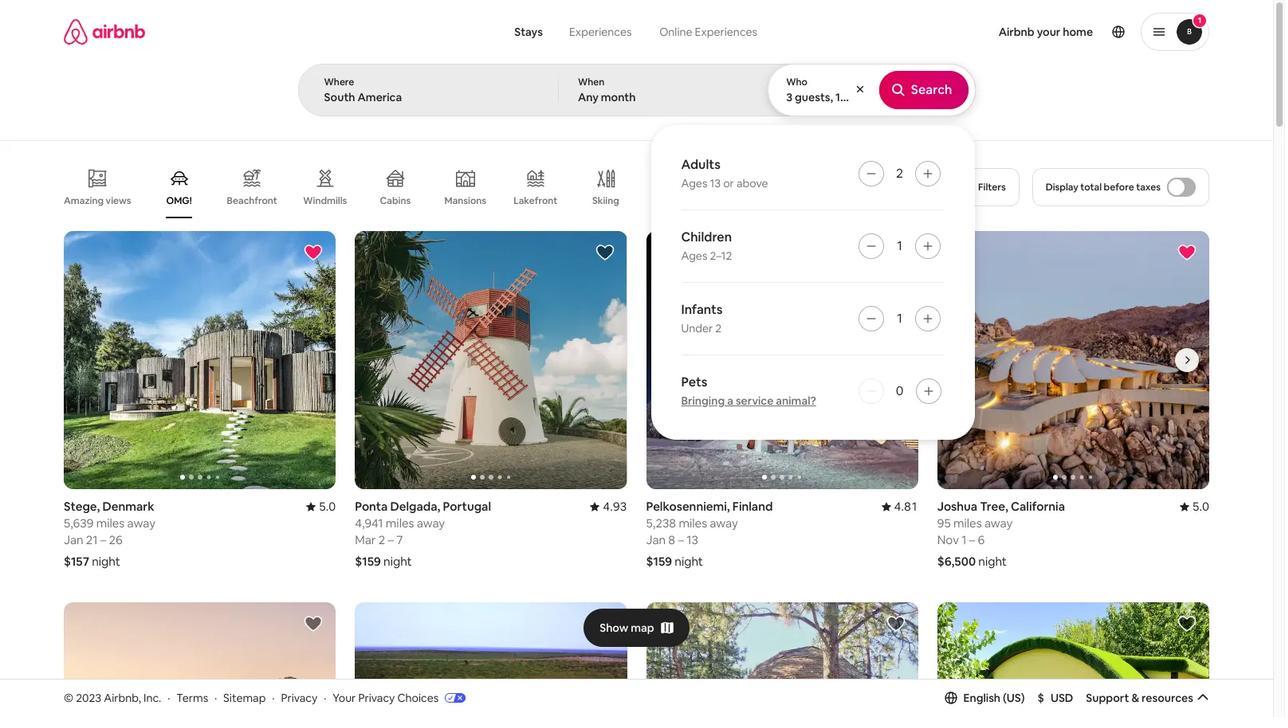 Task type: describe. For each thing, give the bounding box(es) containing it.
skiing
[[592, 195, 619, 207]]

pets
[[681, 374, 707, 391]]

when any month
[[578, 76, 636, 104]]

before
[[1104, 181, 1134, 194]]

– inside joshua tree, california 95 miles away nov 1 – 6 $6,500 night
[[969, 533, 975, 548]]

animal?
[[776, 394, 816, 408]]

$159 inside pelkosenniemi, finland 5,238 miles away jan 8 – 13 $159 night
[[646, 554, 672, 569]]

your privacy choices link
[[333, 691, 466, 706]]

95
[[937, 516, 951, 531]]

experiences button
[[556, 16, 645, 48]]

terms link
[[176, 691, 208, 705]]

4 · from the left
[[324, 691, 326, 705]]

your
[[1037, 25, 1060, 39]]

resources
[[1142, 691, 1193, 705]]

$157
[[64, 554, 89, 569]]

terms · sitemap · privacy
[[176, 691, 318, 705]]

4.81 out of 5 average rating image
[[881, 499, 918, 514]]

guests,
[[795, 90, 833, 104]]

who 3 guests, 1 infant
[[786, 76, 873, 104]]

sitemap
[[223, 691, 266, 705]]

pelkosenniemi,
[[646, 499, 730, 514]]

your
[[333, 691, 356, 705]]

show map
[[600, 621, 654, 635]]

privacy inside "link"
[[358, 691, 395, 705]]

tree,
[[980, 499, 1008, 514]]

add to wishlist: cedar city, utah image
[[1177, 615, 1197, 634]]

online
[[659, 25, 692, 39]]

5.0 for stege, denmark 5,639 miles away jan 21 – 26 $157 night
[[319, 499, 336, 514]]

stays
[[514, 25, 543, 39]]

support & resources button
[[1086, 691, 1209, 705]]

26
[[109, 533, 123, 548]]

filters
[[978, 181, 1006, 194]]

jan for jan 8 – 13
[[646, 533, 666, 548]]

1 privacy from the left
[[281, 691, 318, 705]]

display
[[1046, 181, 1078, 194]]

support
[[1086, 691, 1129, 705]]

1 · from the left
[[168, 691, 170, 705]]

stege, denmark 5,639 miles away jan 21 – 26 $157 night
[[64, 499, 155, 569]]

online experiences link
[[645, 16, 771, 48]]

pets bringing a service animal?
[[681, 374, 816, 408]]

beachfront
[[227, 195, 277, 207]]

portugal
[[443, 499, 491, 514]]

$
[[1038, 691, 1044, 705]]

stays tab panel
[[298, 64, 975, 440]]

remove from wishlist: joshua tree, california image
[[1177, 243, 1197, 262]]

airbnb
[[999, 25, 1034, 39]]

english
[[963, 691, 1001, 705]]

ponta
[[355, 499, 388, 514]]

infants
[[681, 301, 723, 318]]

finland
[[732, 499, 773, 514]]

who
[[786, 76, 808, 88]]

experiences inside the online experiences link
[[695, 25, 757, 39]]

children
[[681, 229, 732, 246]]

a
[[727, 394, 733, 408]]

stege,
[[64, 499, 100, 514]]

under
[[681, 321, 713, 336]]

show
[[600, 621, 628, 635]]

$6,500
[[937, 554, 976, 569]]

infants under 2
[[681, 301, 723, 336]]

miles inside stege, denmark 5,639 miles away jan 21 – 26 $157 night
[[96, 516, 125, 531]]

4.93
[[603, 499, 627, 514]]

bringing a service animal? button
[[681, 394, 816, 408]]

california
[[1011, 499, 1065, 514]]

views
[[106, 194, 131, 207]]

0 vertical spatial 2
[[896, 165, 903, 182]]

nov
[[937, 533, 959, 548]]

online experiences
[[659, 25, 757, 39]]

inc.
[[144, 691, 161, 705]]

filters button
[[946, 168, 1019, 206]]

5.0 out of 5 average rating image for joshua tree, california 95 miles away nov 1 – 6 $6,500 night
[[1180, 499, 1209, 514]]

night inside ponta delgada, portugal 4,941 miles away mar 2 – 7 $159 night
[[384, 554, 412, 569]]

1 button
[[1141, 13, 1209, 51]]

adults
[[681, 156, 720, 173]]

1 inside who 3 guests, 1 infant
[[836, 90, 840, 104]]

5.0 for joshua tree, california 95 miles away nov 1 – 6 $6,500 night
[[1192, 499, 1209, 514]]

4,941
[[355, 516, 383, 531]]

1 inside joshua tree, california 95 miles away nov 1 – 6 $6,500 night
[[962, 533, 967, 548]]

7
[[396, 533, 403, 548]]

adults ages 13 or above
[[681, 156, 768, 191]]

3
[[786, 90, 793, 104]]

away inside ponta delgada, portugal 4,941 miles away mar 2 – 7 $159 night
[[417, 516, 445, 531]]

privacy link
[[281, 691, 318, 705]]

usd
[[1051, 691, 1073, 705]]

show map button
[[584, 609, 689, 647]]

night inside joshua tree, california 95 miles away nov 1 – 6 $6,500 night
[[978, 554, 1007, 569]]

4.81
[[894, 499, 918, 514]]

3 · from the left
[[272, 691, 275, 705]]

when
[[578, 76, 605, 88]]

8
[[668, 533, 675, 548]]

pelkosenniemi, finland 5,238 miles away jan 8 – 13 $159 night
[[646, 499, 773, 569]]

– inside stege, denmark 5,639 miles away jan 21 – 26 $157 night
[[100, 533, 106, 548]]

display total before taxes
[[1046, 181, 1161, 194]]

away inside joshua tree, california 95 miles away nov 1 – 6 $6,500 night
[[984, 516, 1013, 531]]

add to wishlist: phoenix, arizona image
[[304, 615, 323, 634]]

4.93 out of 5 average rating image
[[590, 499, 627, 514]]

terms
[[176, 691, 208, 705]]

13 inside adults ages 13 or above
[[710, 176, 721, 191]]

– inside ponta delgada, portugal 4,941 miles away mar 2 – 7 $159 night
[[388, 533, 394, 548]]

away inside pelkosenniemi, finland 5,238 miles away jan 8 – 13 $159 night
[[710, 516, 738, 531]]



Task type: vqa. For each thing, say whether or not it's contained in the screenshot.
Children Ages 2–12
yes



Task type: locate. For each thing, give the bounding box(es) containing it.
jan for jan 21 – 26
[[64, 533, 83, 548]]

1 away from the left
[[127, 516, 155, 531]]

airbnb your home link
[[989, 15, 1103, 49]]

2 inside infants under 2
[[715, 321, 722, 336]]

night down the 26
[[92, 554, 120, 569]]

away
[[127, 516, 155, 531], [417, 516, 445, 531], [710, 516, 738, 531], [984, 516, 1013, 531]]

amazing views
[[64, 194, 131, 207]]

0 vertical spatial ages
[[681, 176, 707, 191]]

21
[[86, 533, 98, 548]]

1 horizontal spatial $159
[[646, 554, 672, 569]]

· right terms
[[214, 691, 217, 705]]

$159 down mar
[[355, 554, 381, 569]]

2 experiences from the left
[[695, 25, 757, 39]]

2 · from the left
[[214, 691, 217, 705]]

home
[[1063, 25, 1093, 39]]

service
[[736, 394, 774, 408]]

$159 inside ponta delgada, portugal 4,941 miles away mar 2 – 7 $159 night
[[355, 554, 381, 569]]

1 – from the left
[[100, 533, 106, 548]]

add to wishlist: bend, oregon image
[[886, 615, 905, 634]]

2023
[[76, 691, 101, 705]]

1 inside dropdown button
[[1198, 15, 1202, 26]]

– inside pelkosenniemi, finland 5,238 miles away jan 8 – 13 $159 night
[[678, 533, 684, 548]]

2 right mar
[[378, 533, 385, 548]]

your privacy choices
[[333, 691, 439, 705]]

joshua
[[937, 499, 978, 514]]

mansions
[[444, 195, 486, 207]]

2 horizontal spatial 2
[[896, 165, 903, 182]]

where
[[324, 76, 354, 88]]

4 night from the left
[[978, 554, 1007, 569]]

support & resources
[[1086, 691, 1193, 705]]

4 away from the left
[[984, 516, 1013, 531]]

5.0 out of 5 average rating image for stege, denmark 5,639 miles away jan 21 – 26 $157 night
[[306, 499, 336, 514]]

1 horizontal spatial experiences
[[695, 25, 757, 39]]

3 – from the left
[[678, 533, 684, 548]]

1 horizontal spatial 5.0
[[1192, 499, 1209, 514]]

3 night from the left
[[675, 554, 703, 569]]

5.0 out of 5 average rating image
[[306, 499, 336, 514], [1180, 499, 1209, 514]]

–
[[100, 533, 106, 548], [388, 533, 394, 548], [678, 533, 684, 548], [969, 533, 975, 548]]

experiences inside button
[[569, 25, 632, 39]]

night inside stege, denmark 5,639 miles away jan 21 – 26 $157 night
[[92, 554, 120, 569]]

· left privacy link
[[272, 691, 275, 705]]

0 horizontal spatial jan
[[64, 533, 83, 548]]

miles inside ponta delgada, portugal 4,941 miles away mar 2 – 7 $159 night
[[386, 516, 414, 531]]

2 jan from the left
[[646, 533, 666, 548]]

1 horizontal spatial jan
[[646, 533, 666, 548]]

cabins
[[380, 195, 411, 207]]

– left "6"
[[969, 533, 975, 548]]

1 5.0 out of 5 average rating image from the left
[[306, 499, 336, 514]]

ages
[[681, 176, 707, 191], [681, 249, 707, 263]]

ages down adults
[[681, 176, 707, 191]]

0 horizontal spatial $159
[[355, 554, 381, 569]]

jan inside pelkosenniemi, finland 5,238 miles away jan 8 – 13 $159 night
[[646, 533, 666, 548]]

total
[[1080, 181, 1102, 194]]

choices
[[397, 691, 439, 705]]

0 vertical spatial 13
[[710, 176, 721, 191]]

away down finland
[[710, 516, 738, 531]]

jan left 8
[[646, 533, 666, 548]]

2 $159 from the left
[[646, 554, 672, 569]]

add to wishlist: ponta delgada, portugal image
[[595, 243, 614, 262]]

6
[[978, 533, 985, 548]]

– right the 21
[[100, 533, 106, 548]]

2 up add to wishlist: pelkosenniemi, finland image
[[896, 165, 903, 182]]

13 inside pelkosenniemi, finland 5,238 miles away jan 8 – 13 $159 night
[[687, 533, 698, 548]]

night inside pelkosenniemi, finland 5,238 miles away jan 8 – 13 $159 night
[[675, 554, 703, 569]]

miles inside joshua tree, california 95 miles away nov 1 – 6 $6,500 night
[[953, 516, 982, 531]]

what can we help you find? tab list
[[502, 16, 645, 48]]

miles up 7
[[386, 516, 414, 531]]

1 vertical spatial 2
[[715, 321, 722, 336]]

ages down 'children'
[[681, 249, 707, 263]]

taxes
[[1136, 181, 1161, 194]]

13 left the or
[[710, 176, 721, 191]]

ages for adults
[[681, 176, 707, 191]]

english (us) button
[[944, 691, 1025, 705]]

· right inc.
[[168, 691, 170, 705]]

ages inside adults ages 13 or above
[[681, 176, 707, 191]]

1 experiences from the left
[[569, 25, 632, 39]]

1 horizontal spatial privacy
[[358, 691, 395, 705]]

profile element
[[796, 0, 1209, 64]]

none search field containing adults
[[298, 0, 975, 440]]

privacy left your
[[281, 691, 318, 705]]

omg!
[[166, 195, 192, 207]]

3 away from the left
[[710, 516, 738, 531]]

4 – from the left
[[969, 533, 975, 548]]

night
[[92, 554, 120, 569], [384, 554, 412, 569], [675, 554, 703, 569], [978, 554, 1007, 569]]

any
[[578, 90, 599, 104]]

jan down 5,639
[[64, 533, 83, 548]]

&
[[1132, 691, 1139, 705]]

– left 7
[[388, 533, 394, 548]]

add to wishlist: pelkosenniemi, finland image
[[886, 243, 905, 262]]

1 vertical spatial 13
[[687, 533, 698, 548]]

ages for children
[[681, 249, 707, 263]]

display total before taxes button
[[1032, 168, 1209, 206]]

above
[[737, 176, 768, 191]]

1 horizontal spatial 13
[[710, 176, 721, 191]]

2 miles from the left
[[386, 516, 414, 531]]

jan
[[64, 533, 83, 548], [646, 533, 666, 548]]

0 horizontal spatial 2
[[378, 533, 385, 548]]

1 night from the left
[[92, 554, 120, 569]]

experiences right online
[[695, 25, 757, 39]]

· left your
[[324, 691, 326, 705]]

experiences up when
[[569, 25, 632, 39]]

2
[[896, 165, 903, 182], [715, 321, 722, 336], [378, 533, 385, 548]]

lakefront
[[514, 195, 557, 207]]

2 inside ponta delgada, portugal 4,941 miles away mar 2 – 7 $159 night
[[378, 533, 385, 548]]

1 vertical spatial ages
[[681, 249, 707, 263]]

miles up the 26
[[96, 516, 125, 531]]

airbnb,
[[104, 691, 141, 705]]

away down "delgada,"
[[417, 516, 445, 531]]

1 miles from the left
[[96, 516, 125, 531]]

amazing
[[64, 194, 104, 207]]

13
[[710, 176, 721, 191], [687, 533, 698, 548]]

airbnb your home
[[999, 25, 1093, 39]]

2 privacy from the left
[[358, 691, 395, 705]]

2 vertical spatial 2
[[378, 533, 385, 548]]

2 5.0 from the left
[[1192, 499, 1209, 514]]

miles down joshua
[[953, 516, 982, 531]]

away down tree,
[[984, 516, 1013, 531]]

Where field
[[324, 90, 532, 104]]

miles down pelkosenniemi,
[[679, 516, 707, 531]]

(us)
[[1003, 691, 1025, 705]]

1 horizontal spatial 5.0 out of 5 average rating image
[[1180, 499, 1209, 514]]

4 miles from the left
[[953, 516, 982, 531]]

windmills
[[303, 195, 347, 207]]

1 5.0 from the left
[[319, 499, 336, 514]]

remove from wishlist: stege, denmark image
[[304, 243, 323, 262]]

0
[[896, 383, 903, 399]]

joshua tree, california 95 miles away nov 1 – 6 $6,500 night
[[937, 499, 1065, 569]]

2 night from the left
[[384, 554, 412, 569]]

ponta delgada, portugal 4,941 miles away mar 2 – 7 $159 night
[[355, 499, 491, 569]]

group
[[64, 156, 936, 218], [64, 231, 336, 490], [355, 231, 899, 490], [646, 231, 918, 490], [937, 231, 1209, 490], [64, 603, 336, 717], [355, 603, 627, 717], [646, 603, 918, 717], [937, 603, 1209, 717]]

None search field
[[298, 0, 975, 440]]

0 horizontal spatial privacy
[[281, 691, 318, 705]]

bringing
[[681, 394, 725, 408]]

1 horizontal spatial 2
[[715, 321, 722, 336]]

0 horizontal spatial 13
[[687, 533, 698, 548]]

1 ages from the top
[[681, 176, 707, 191]]

5,238
[[646, 516, 676, 531]]

2–12
[[710, 249, 732, 263]]

13 right 8
[[687, 533, 698, 548]]

2 ages from the top
[[681, 249, 707, 263]]

1 $159 from the left
[[355, 554, 381, 569]]

©
[[64, 691, 73, 705]]

away inside stege, denmark 5,639 miles away jan 21 – 26 $157 night
[[127, 516, 155, 531]]

or
[[723, 176, 734, 191]]

1 jan from the left
[[64, 533, 83, 548]]

ages inside children ages 2–12
[[681, 249, 707, 263]]

children ages 2–12
[[681, 229, 732, 263]]

group containing amazing views
[[64, 156, 936, 218]]

mar
[[355, 533, 376, 548]]

2 5.0 out of 5 average rating image from the left
[[1180, 499, 1209, 514]]

– right 8
[[678, 533, 684, 548]]

sitemap link
[[223, 691, 266, 705]]

jan inside stege, denmark 5,639 miles away jan 21 – 26 $157 night
[[64, 533, 83, 548]]

$ usd
[[1038, 691, 1073, 705]]

month
[[601, 90, 636, 104]]

miles inside pelkosenniemi, finland 5,238 miles away jan 8 – 13 $159 night
[[679, 516, 707, 531]]

© 2023 airbnb, inc. ·
[[64, 691, 170, 705]]

stays button
[[502, 16, 556, 48]]

0 horizontal spatial 5.0 out of 5 average rating image
[[306, 499, 336, 514]]

$159 down 8
[[646, 554, 672, 569]]

night down "6"
[[978, 554, 1007, 569]]

night down 7
[[384, 554, 412, 569]]

privacy right your
[[358, 691, 395, 705]]

$159
[[355, 554, 381, 569], [646, 554, 672, 569]]

2 right under on the right
[[715, 321, 722, 336]]

2 away from the left
[[417, 516, 445, 531]]

0 horizontal spatial 5.0
[[319, 499, 336, 514]]

add to wishlist: roswell, new mexico image
[[595, 615, 614, 634]]

5,639
[[64, 516, 94, 531]]

night down 8
[[675, 554, 703, 569]]

infant
[[843, 90, 873, 104]]

away down denmark
[[127, 516, 155, 531]]

0 horizontal spatial experiences
[[569, 25, 632, 39]]

2 – from the left
[[388, 533, 394, 548]]

3 miles from the left
[[679, 516, 707, 531]]



